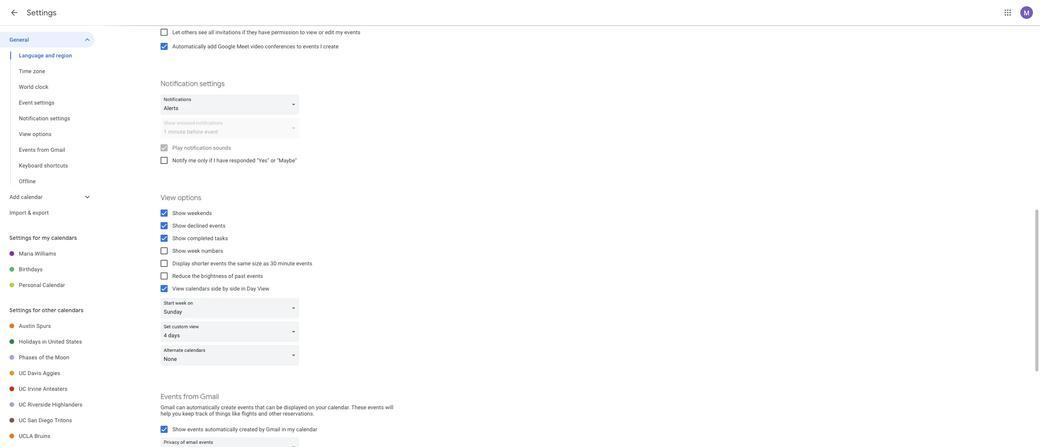 Task type: vqa. For each thing, say whether or not it's contained in the screenshot.
from to the top
yes



Task type: describe. For each thing, give the bounding box(es) containing it.
play
[[172, 145, 183, 151]]

numbers
[[201, 248, 223, 254]]

on
[[308, 405, 315, 411]]

1 vertical spatial or
[[271, 157, 276, 164]]

tritons
[[54, 418, 72, 424]]

events left that
[[238, 405, 254, 411]]

notify
[[172, 157, 187, 164]]

for for my
[[33, 235, 40, 242]]

settings for settings
[[27, 8, 57, 18]]

track
[[195, 411, 208, 417]]

events from gmail
[[19, 147, 65, 153]]

0 vertical spatial and
[[45, 52, 55, 59]]

language
[[19, 52, 44, 59]]

brightness
[[201, 273, 227, 279]]

2 horizontal spatial in
[[282, 427, 286, 433]]

1 horizontal spatial if
[[242, 29, 245, 35]]

events down the view
[[303, 43, 319, 50]]

ucla bruins link
[[19, 429, 94, 444]]

0 horizontal spatial view options
[[19, 131, 52, 137]]

me
[[188, 157, 196, 164]]

time zone
[[19, 68, 45, 74]]

calendars for settings for my calendars
[[51, 235, 77, 242]]

events left will
[[368, 405, 384, 411]]

0 vertical spatial of
[[228, 273, 233, 279]]

group containing language and region
[[0, 48, 94, 189]]

of inside events from gmail gmail can automatically create events that can be displayed on your calendar. these events will help you keep track of things like flights and other reservations.
[[209, 411, 214, 417]]

uc san diego tritons tree item
[[0, 413, 94, 429]]

uc davis aggies tree item
[[0, 366, 94, 381]]

uc for uc davis aggies
[[19, 370, 26, 377]]

uc riverside highlanders
[[19, 402, 83, 408]]

shortcuts
[[44, 163, 68, 169]]

riverside
[[28, 402, 51, 408]]

1 vertical spatial view options
[[161, 194, 201, 203]]

austin
[[19, 323, 35, 329]]

tree containing general
[[0, 32, 94, 221]]

gmail up track
[[200, 393, 219, 402]]

1 horizontal spatial my
[[287, 427, 295, 433]]

view calendars side by side in day view
[[172, 286, 269, 292]]

phases of the moon tree item
[[0, 350, 94, 366]]

settings for my calendars tree
[[0, 246, 94, 293]]

let
[[172, 29, 180, 35]]

uc irvine anteaters
[[19, 386, 67, 392]]

1 vertical spatial automatically
[[205, 427, 238, 433]]

uc davis aggies link
[[19, 366, 94, 381]]

your
[[316, 405, 327, 411]]

settings heading
[[27, 8, 57, 18]]

uc for uc riverside highlanders
[[19, 402, 26, 408]]

sounds
[[213, 145, 231, 151]]

invitations
[[215, 29, 241, 35]]

edit
[[325, 29, 334, 35]]

show weekends
[[172, 210, 212, 216]]

gmail down the be
[[266, 427, 280, 433]]

calendar.
[[328, 405, 350, 411]]

day
[[247, 286, 256, 292]]

1 vertical spatial settings
[[34, 100, 54, 106]]

2 horizontal spatial the
[[228, 261, 236, 267]]

that
[[255, 405, 265, 411]]

reservations.
[[283, 411, 315, 417]]

general
[[9, 37, 29, 43]]

gmail up shortcuts
[[51, 147, 65, 153]]

holidays
[[19, 339, 41, 345]]

birthdays link
[[19, 262, 94, 277]]

show for show events automatically created by gmail in my calendar
[[172, 427, 186, 433]]

see
[[198, 29, 207, 35]]

show for show week numbers
[[172, 248, 186, 254]]

others
[[181, 29, 197, 35]]

general tree item
[[0, 32, 94, 48]]

minute
[[278, 261, 295, 267]]

view down reduce
[[172, 286, 184, 292]]

shorter
[[192, 261, 209, 267]]

personal
[[19, 282, 41, 288]]

settings for other calendars
[[9, 307, 83, 314]]

holidays in united states link
[[19, 334, 94, 350]]

"yes"
[[257, 157, 269, 164]]

events right edit
[[344, 29, 360, 35]]

0 vertical spatial i
[[320, 43, 322, 50]]

events for events from gmail gmail can automatically create events that can be displayed on your calendar. these events will help you keep track of things like flights and other reservations.
[[161, 393, 182, 402]]

keyboard shortcuts
[[19, 163, 68, 169]]

flights
[[242, 411, 257, 417]]

show for show declined events
[[172, 223, 186, 229]]

of inside tree item
[[39, 355, 44, 361]]

1 vertical spatial notification
[[19, 115, 48, 122]]

automatically add google meet video conferences to events i create
[[172, 43, 339, 50]]

0 vertical spatial to
[[300, 29, 305, 35]]

0 vertical spatial settings
[[200, 79, 225, 89]]

add
[[9, 194, 19, 200]]

automatically
[[172, 43, 206, 50]]

united
[[48, 339, 64, 345]]

1 vertical spatial calendars
[[186, 286, 210, 292]]

birthdays tree item
[[0, 262, 94, 277]]

phases of the moon
[[19, 355, 69, 361]]

1 horizontal spatial by
[[259, 427, 265, 433]]

ucla
[[19, 433, 33, 440]]

phases of the moon link
[[19, 350, 94, 366]]

calendar
[[43, 282, 65, 288]]

uc irvine anteaters link
[[19, 381, 94, 397]]

1 can from the left
[[176, 405, 185, 411]]

display shorter events the same size as 30 minute events
[[172, 261, 312, 267]]

add
[[207, 43, 217, 50]]

automatically inside events from gmail gmail can automatically create events that can be displayed on your calendar. these events will help you keep track of things like flights and other reservations.
[[186, 405, 220, 411]]

reduce the brightness of past events
[[172, 273, 263, 279]]

calendars for settings for other calendars
[[58, 307, 83, 314]]

30
[[270, 261, 277, 267]]

1 vertical spatial calendar
[[296, 427, 317, 433]]

show completed tasks
[[172, 235, 228, 242]]

uc for uc san diego tritons
[[19, 418, 26, 424]]

and inside events from gmail gmail can automatically create events that can be displayed on your calendar. these events will help you keep track of things like flights and other reservations.
[[258, 411, 267, 417]]

highlanders
[[52, 402, 83, 408]]

displayed
[[284, 405, 307, 411]]

google
[[218, 43, 235, 50]]

austin spurs tree item
[[0, 318, 94, 334]]

time
[[19, 68, 32, 74]]

1 horizontal spatial create
[[323, 43, 339, 50]]

show week numbers
[[172, 248, 223, 254]]

austin spurs link
[[19, 318, 94, 334]]

help
[[161, 411, 171, 417]]

language and region
[[19, 52, 72, 59]]

personal calendar link
[[19, 277, 94, 293]]

personal calendar tree item
[[0, 277, 94, 293]]

week
[[187, 248, 200, 254]]

these
[[351, 405, 366, 411]]



Task type: locate. For each thing, give the bounding box(es) containing it.
can
[[176, 405, 185, 411], [266, 405, 275, 411]]

1 show from the top
[[172, 210, 186, 216]]

from for events from gmail
[[37, 147, 49, 153]]

1 vertical spatial for
[[33, 307, 40, 314]]

events for events from gmail
[[19, 147, 36, 153]]

show
[[172, 210, 186, 216], [172, 223, 186, 229], [172, 235, 186, 242], [172, 248, 186, 254], [172, 427, 186, 433]]

uc davis aggies
[[19, 370, 60, 377]]

0 horizontal spatial i
[[214, 157, 215, 164]]

add calendar
[[9, 194, 43, 200]]

by
[[223, 286, 228, 292], [259, 427, 265, 433]]

create inside events from gmail gmail can automatically create events that can be displayed on your calendar. these events will help you keep track of things like flights and other reservations.
[[221, 405, 236, 411]]

1 vertical spatial the
[[192, 273, 200, 279]]

to
[[300, 29, 305, 35], [297, 43, 302, 50]]

if left 'they' on the left of the page
[[242, 29, 245, 35]]

show events automatically created by gmail in my calendar
[[172, 427, 317, 433]]

view options
[[19, 131, 52, 137], [161, 194, 201, 203]]

austin spurs
[[19, 323, 51, 329]]

conferences
[[265, 43, 295, 50]]

phases
[[19, 355, 37, 361]]

let others see all invitations if they have permission to view or edit my events
[[172, 29, 360, 35]]

events inside events from gmail gmail can automatically create events that can be displayed on your calendar. these events will help you keep track of things like flights and other reservations.
[[161, 393, 182, 402]]

for up 'maria williams'
[[33, 235, 40, 242]]

region
[[56, 52, 72, 59]]

2 vertical spatial my
[[287, 427, 295, 433]]

0 vertical spatial events
[[19, 147, 36, 153]]

0 horizontal spatial side
[[211, 286, 221, 292]]

0 horizontal spatial and
[[45, 52, 55, 59]]

uc for uc irvine anteaters
[[19, 386, 26, 392]]

williams
[[35, 251, 56, 257]]

1 vertical spatial create
[[221, 405, 236, 411]]

0 horizontal spatial create
[[221, 405, 236, 411]]

of left past
[[228, 273, 233, 279]]

i
[[320, 43, 322, 50], [214, 157, 215, 164]]

completed
[[187, 235, 213, 242]]

in left united
[[42, 339, 47, 345]]

show declined events
[[172, 223, 225, 229]]

2 vertical spatial settings
[[50, 115, 70, 122]]

0 horizontal spatial from
[[37, 147, 49, 153]]

and
[[45, 52, 55, 59], [258, 411, 267, 417]]

create down edit
[[323, 43, 339, 50]]

settings for settings for my calendars
[[9, 235, 31, 242]]

my right edit
[[336, 29, 343, 35]]

maria
[[19, 251, 33, 257]]

anteaters
[[43, 386, 67, 392]]

events up tasks at the bottom
[[209, 223, 225, 229]]

0 horizontal spatial events
[[19, 147, 36, 153]]

other
[[42, 307, 56, 314], [269, 411, 282, 417]]

1 vertical spatial if
[[209, 157, 212, 164]]

other up austin spurs tree item
[[42, 307, 56, 314]]

2 vertical spatial in
[[282, 427, 286, 433]]

0 horizontal spatial by
[[223, 286, 228, 292]]

and right flights
[[258, 411, 267, 417]]

gmail left keep
[[161, 405, 175, 411]]

event settings
[[19, 100, 54, 106]]

settings
[[200, 79, 225, 89], [34, 100, 54, 106], [50, 115, 70, 122]]

events from gmail gmail can automatically create events that can be displayed on your calendar. these events will help you keep track of things like flights and other reservations.
[[161, 393, 393, 417]]

import
[[9, 210, 26, 216]]

you
[[172, 411, 181, 417]]

notification down event settings
[[19, 115, 48, 122]]

like
[[232, 411, 240, 417]]

options up events from gmail
[[33, 131, 52, 137]]

automatically down things
[[205, 427, 238, 433]]

options up the show weekends
[[178, 194, 201, 203]]

event
[[19, 100, 33, 106]]

0 horizontal spatial the
[[46, 355, 54, 361]]

0 vertical spatial in
[[241, 286, 246, 292]]

davis
[[28, 370, 41, 377]]

by right the created in the left of the page
[[259, 427, 265, 433]]

0 horizontal spatial of
[[39, 355, 44, 361]]

1 horizontal spatial events
[[161, 393, 182, 402]]

2 side from the left
[[230, 286, 240, 292]]

go back image
[[9, 8, 19, 17]]

for
[[33, 235, 40, 242], [33, 307, 40, 314]]

personal calendar
[[19, 282, 65, 288]]

group
[[0, 48, 94, 189]]

notification down automatically
[[161, 79, 198, 89]]

2 vertical spatial of
[[209, 411, 214, 417]]

diego
[[39, 418, 53, 424]]

5 show from the top
[[172, 427, 186, 433]]

of right track
[[209, 411, 214, 417]]

video
[[250, 43, 264, 50]]

uc left davis
[[19, 370, 26, 377]]

settings for settings for other calendars
[[9, 307, 31, 314]]

uc san diego tritons
[[19, 418, 72, 424]]

settings up maria
[[9, 235, 31, 242]]

1 vertical spatial options
[[178, 194, 201, 203]]

calendar down reservations.
[[296, 427, 317, 433]]

1 side from the left
[[211, 286, 221, 292]]

or left edit
[[319, 29, 324, 35]]

2 horizontal spatial of
[[228, 273, 233, 279]]

irvine
[[28, 386, 42, 392]]

0 vertical spatial options
[[33, 131, 52, 137]]

from for events from gmail gmail can automatically create events that can be displayed on your calendar. these events will help you keep track of things like flights and other reservations.
[[183, 393, 199, 402]]

0 vertical spatial calendar
[[21, 194, 43, 200]]

0 horizontal spatial have
[[217, 157, 228, 164]]

ucla bruins tree item
[[0, 429, 94, 444]]

all
[[208, 29, 214, 35]]

the inside tree item
[[46, 355, 54, 361]]

1 vertical spatial by
[[259, 427, 265, 433]]

4 uc from the top
[[19, 418, 26, 424]]

notification settings down event settings
[[19, 115, 70, 122]]

1 horizontal spatial notification
[[161, 79, 198, 89]]

0 vertical spatial create
[[323, 43, 339, 50]]

1 vertical spatial from
[[183, 393, 199, 402]]

0 horizontal spatial if
[[209, 157, 212, 164]]

3 show from the top
[[172, 235, 186, 242]]

view right day
[[257, 286, 269, 292]]

events down size
[[247, 273, 263, 279]]

other inside events from gmail gmail can automatically create events that can be displayed on your calendar. these events will help you keep track of things like flights and other reservations.
[[269, 411, 282, 417]]

settings down add
[[200, 79, 225, 89]]

1 horizontal spatial or
[[319, 29, 324, 35]]

events up reduce the brightness of past events at the bottom
[[210, 261, 227, 267]]

view options up the show weekends
[[161, 194, 201, 203]]

san
[[28, 418, 37, 424]]

1 vertical spatial and
[[258, 411, 267, 417]]

offline
[[19, 178, 36, 185]]

1 horizontal spatial from
[[183, 393, 199, 402]]

1 horizontal spatial other
[[269, 411, 282, 417]]

will
[[385, 405, 393, 411]]

show left completed
[[172, 235, 186, 242]]

2 can from the left
[[266, 405, 275, 411]]

1 horizontal spatial in
[[241, 286, 246, 292]]

1 horizontal spatial can
[[266, 405, 275, 411]]

for for other
[[33, 307, 40, 314]]

1 vertical spatial to
[[297, 43, 302, 50]]

from up keep
[[183, 393, 199, 402]]

settings up austin
[[9, 307, 31, 314]]

0 horizontal spatial calendar
[[21, 194, 43, 200]]

tree
[[0, 32, 94, 221]]

other right that
[[269, 411, 282, 417]]

events right minute
[[296, 261, 312, 267]]

if
[[242, 29, 245, 35], [209, 157, 212, 164]]

0 vertical spatial notification
[[161, 79, 198, 89]]

uc irvine anteaters tree item
[[0, 381, 94, 397]]

2 vertical spatial the
[[46, 355, 54, 361]]

2 horizontal spatial my
[[336, 29, 343, 35]]

as
[[263, 261, 269, 267]]

1 vertical spatial other
[[269, 411, 282, 417]]

1 vertical spatial in
[[42, 339, 47, 345]]

options
[[33, 131, 52, 137], [178, 194, 201, 203]]

aggies
[[43, 370, 60, 377]]

weekends
[[187, 210, 212, 216]]

3 uc from the top
[[19, 402, 26, 408]]

created
[[239, 427, 258, 433]]

0 vertical spatial from
[[37, 147, 49, 153]]

1 horizontal spatial options
[[178, 194, 201, 203]]

0 vertical spatial my
[[336, 29, 343, 35]]

0 horizontal spatial notification settings
[[19, 115, 70, 122]]

bruins
[[34, 433, 50, 440]]

view options up events from gmail
[[19, 131, 52, 137]]

settings for other calendars tree
[[0, 318, 94, 444]]

1 vertical spatial events
[[161, 393, 182, 402]]

0 horizontal spatial in
[[42, 339, 47, 345]]

reduce
[[172, 273, 191, 279]]

events up the keyboard
[[19, 147, 36, 153]]

1 vertical spatial of
[[39, 355, 44, 361]]

display
[[172, 261, 190, 267]]

responded
[[229, 157, 255, 164]]

view up events from gmail
[[19, 131, 31, 137]]

0 vertical spatial have
[[258, 29, 270, 35]]

0 vertical spatial or
[[319, 29, 324, 35]]

the left moon
[[46, 355, 54, 361]]

in inside "link"
[[42, 339, 47, 345]]

show down you
[[172, 427, 186, 433]]

automatically right you
[[186, 405, 220, 411]]

notification settings inside tree
[[19, 115, 70, 122]]

zone
[[33, 68, 45, 74]]

the left same
[[228, 261, 236, 267]]

0 vertical spatial the
[[228, 261, 236, 267]]

birthdays
[[19, 266, 43, 273]]

in left day
[[241, 286, 246, 292]]

0 horizontal spatial my
[[42, 235, 50, 242]]

2 for from the top
[[33, 307, 40, 314]]

maria williams
[[19, 251, 56, 257]]

1 horizontal spatial have
[[258, 29, 270, 35]]

0 vertical spatial settings
[[27, 8, 57, 18]]

2 vertical spatial calendars
[[58, 307, 83, 314]]

calendar up &
[[21, 194, 43, 200]]

1 horizontal spatial notification settings
[[161, 79, 225, 89]]

to left the view
[[300, 29, 305, 35]]

or right the "yes"
[[271, 157, 276, 164]]

holidays in united states tree item
[[0, 334, 94, 350]]

notify me only if i have responded "yes" or "maybe"
[[172, 157, 297, 164]]

automatically
[[186, 405, 220, 411], [205, 427, 238, 433]]

for up austin spurs on the left of page
[[33, 307, 40, 314]]

0 vertical spatial view options
[[19, 131, 52, 137]]

1 vertical spatial my
[[42, 235, 50, 242]]

1 horizontal spatial i
[[320, 43, 322, 50]]

can right help
[[176, 405, 185, 411]]

1 vertical spatial i
[[214, 157, 215, 164]]

0 vertical spatial calendars
[[51, 235, 77, 242]]

view
[[306, 29, 317, 35]]

show left "weekends"
[[172, 210, 186, 216]]

calendar inside tree
[[21, 194, 43, 200]]

0 vertical spatial notification settings
[[161, 79, 225, 89]]

settings for my calendars
[[9, 235, 77, 242]]

settings right the go back image
[[27, 8, 57, 18]]

from inside events from gmail gmail can automatically create events that can be displayed on your calendar. these events will help you keep track of things like flights and other reservations.
[[183, 393, 199, 402]]

calendars down reduce
[[186, 286, 210, 292]]

uc riverside highlanders tree item
[[0, 397, 94, 413]]

1 horizontal spatial calendar
[[296, 427, 317, 433]]

1 horizontal spatial view options
[[161, 194, 201, 203]]

and left region
[[45, 52, 55, 59]]

0 horizontal spatial or
[[271, 157, 276, 164]]

maria williams tree item
[[0, 246, 94, 262]]

my down reservations.
[[287, 427, 295, 433]]

2 vertical spatial settings
[[9, 307, 31, 314]]

notification
[[184, 145, 212, 151]]

if right only
[[209, 157, 212, 164]]

states
[[66, 339, 82, 345]]

"maybe"
[[277, 157, 297, 164]]

1 vertical spatial settings
[[9, 235, 31, 242]]

uc left irvine
[[19, 386, 26, 392]]

show for show weekends
[[172, 210, 186, 216]]

side down reduce the brightness of past events at the bottom
[[211, 286, 221, 292]]

by down reduce the brightness of past events at the bottom
[[223, 286, 228, 292]]

1 vertical spatial notification settings
[[19, 115, 70, 122]]

0 vertical spatial other
[[42, 307, 56, 314]]

create left flights
[[221, 405, 236, 411]]

view up the show weekends
[[161, 194, 176, 203]]

of right phases
[[39, 355, 44, 361]]

the down shorter
[[192, 273, 200, 279]]

keyboard
[[19, 163, 43, 169]]

my
[[336, 29, 343, 35], [42, 235, 50, 242], [287, 427, 295, 433]]

1 horizontal spatial side
[[230, 286, 240, 292]]

show for show completed tasks
[[172, 235, 186, 242]]

2 uc from the top
[[19, 386, 26, 392]]

4 show from the top
[[172, 248, 186, 254]]

events up help
[[161, 393, 182, 402]]

gmail
[[51, 147, 65, 153], [200, 393, 219, 402], [161, 405, 175, 411], [266, 427, 280, 433]]

have down sounds
[[217, 157, 228, 164]]

0 vertical spatial automatically
[[186, 405, 220, 411]]

0 vertical spatial by
[[223, 286, 228, 292]]

calendar
[[21, 194, 43, 200], [296, 427, 317, 433]]

to right conferences
[[297, 43, 302, 50]]

show up display
[[172, 248, 186, 254]]

0 vertical spatial for
[[33, 235, 40, 242]]

0 horizontal spatial options
[[33, 131, 52, 137]]

from up keyboard shortcuts
[[37, 147, 49, 153]]

1 horizontal spatial the
[[192, 273, 200, 279]]

2 show from the top
[[172, 223, 186, 229]]

calendars up austin spurs link
[[58, 307, 83, 314]]

settings down the clock
[[34, 100, 54, 106]]

&
[[28, 210, 31, 216]]

in down reservations.
[[282, 427, 286, 433]]

side down past
[[230, 286, 240, 292]]

1 for from the top
[[33, 235, 40, 242]]

play notification sounds
[[172, 145, 231, 151]]

events
[[19, 147, 36, 153], [161, 393, 182, 402]]

events down track
[[187, 427, 203, 433]]

None field
[[161, 94, 302, 115], [161, 298, 302, 319], [161, 322, 302, 342], [161, 346, 302, 366], [161, 94, 302, 115], [161, 298, 302, 319], [161, 322, 302, 342], [161, 346, 302, 366]]

have right 'they' on the left of the page
[[258, 29, 270, 35]]

1 vertical spatial have
[[217, 157, 228, 164]]

0 vertical spatial if
[[242, 29, 245, 35]]

0 horizontal spatial can
[[176, 405, 185, 411]]

past
[[235, 273, 245, 279]]

my up williams
[[42, 235, 50, 242]]

spurs
[[36, 323, 51, 329]]

only
[[198, 157, 208, 164]]

settings down event settings
[[50, 115, 70, 122]]

uc left riverside at left bottom
[[19, 402, 26, 408]]

1 horizontal spatial and
[[258, 411, 267, 417]]

ucla bruins
[[19, 433, 50, 440]]

show down the show weekends
[[172, 223, 186, 229]]

notification settings down automatically
[[161, 79, 225, 89]]

uc left "san"
[[19, 418, 26, 424]]

calendars up 'maria williams' tree item
[[51, 235, 77, 242]]

from inside tree
[[37, 147, 49, 153]]

1 uc from the top
[[19, 370, 26, 377]]

0 horizontal spatial other
[[42, 307, 56, 314]]

can left the be
[[266, 405, 275, 411]]



